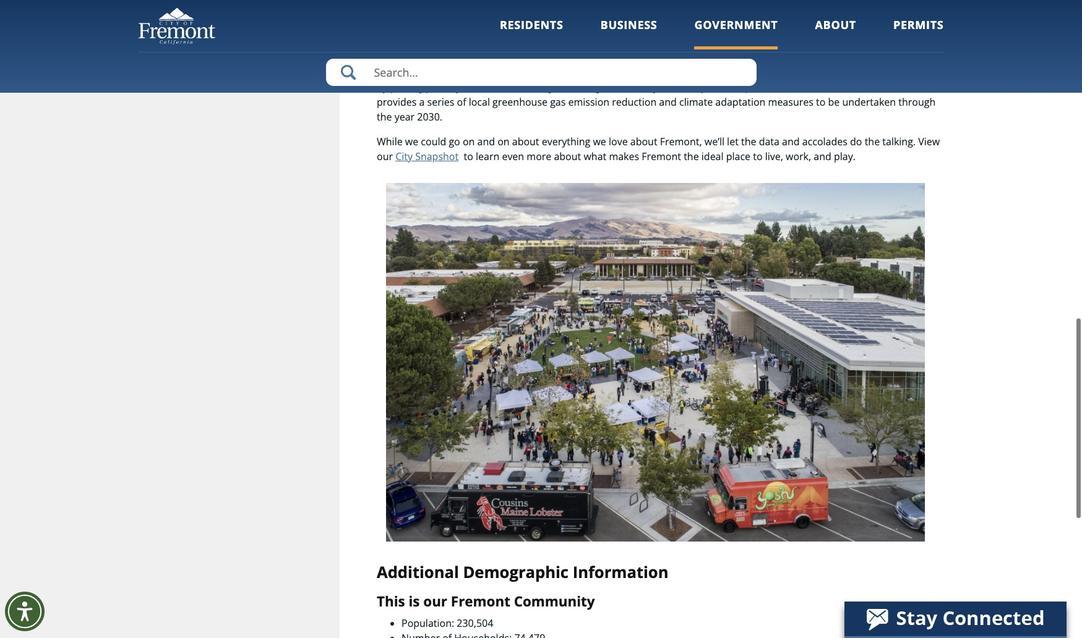 Task type: vqa. For each thing, say whether or not it's contained in the screenshot.
greenest cities in America in 2022, set a goal to achieve long-term carbon neutrality by 2045, and has already reduced 29.7% of carbon dioxide emissions since 2005.
yes



Task type: locate. For each thing, give the bounding box(es) containing it.
while we could go on and on about everything we love about fremont, we'll let the data and accolades do the talking. view our
[[377, 135, 940, 163]]

wallethub's
[[520, 11, 575, 25]]

1 horizontal spatial a
[[766, 11, 772, 25]]

city,
[[643, 80, 661, 94]]

1 vertical spatial our
[[424, 593, 448, 612]]

by down few, on the left top of page
[[377, 80, 388, 94]]

mind,
[[576, 0, 603, 10]]

can
[[722, 0, 739, 10]]

has down 10
[[485, 26, 502, 39]]

talking.
[[883, 135, 916, 148]]

infrastructure
[[880, 65, 944, 79]]

and down accolades
[[814, 150, 832, 163]]

0 vertical spatial carbon
[[894, 11, 926, 25]]

the up achieve
[[821, 0, 836, 10]]

2045,
[[437, 26, 463, 39]]

looking
[[495, 51, 529, 64]]

placed
[[415, 11, 445, 25]]

fremont down "are"
[[399, 65, 438, 79]]

our right is
[[424, 593, 448, 612]]

2 vertical spatial a
[[419, 95, 425, 109]]

fremont up placed
[[411, 0, 451, 10]]

the down keeps
[[459, 11, 474, 25]]

1 horizontal spatial in
[[659, 11, 668, 25]]

permits link
[[894, 17, 944, 49]]

accolades
[[803, 135, 848, 148]]

greenhouse
[[493, 95, 548, 109]]

the
[[685, 0, 700, 10], [821, 0, 836, 10], [377, 11, 392, 25], [459, 11, 474, 25], [625, 80, 640, 94], [377, 110, 392, 124], [742, 135, 757, 148], [865, 135, 880, 148], [684, 150, 699, 163]]

on right 'go'
[[463, 135, 475, 148]]

1 horizontal spatial on
[[498, 135, 510, 148]]

impact
[[787, 0, 818, 10]]

city
[[702, 0, 720, 10], [395, 11, 412, 25], [377, 51, 394, 64], [821, 51, 838, 64], [396, 150, 413, 163]]

since
[[744, 26, 767, 39]]

1 horizontal spatial has
[[485, 26, 502, 39]]

3 in from the left
[[711, 11, 720, 25]]

the right do
[[865, 135, 880, 148]]

provides
[[377, 95, 417, 109]]

emission
[[569, 95, 610, 109]]

and right 2045, at the left top of the page
[[465, 26, 483, 39]]

and
[[465, 26, 483, 39], [692, 65, 710, 79], [664, 80, 681, 94], [660, 95, 677, 109], [478, 135, 495, 148], [783, 135, 800, 148], [814, 150, 832, 163]]

are
[[420, 51, 435, 64]]

on up even
[[498, 135, 510, 148]]

electric
[[810, 65, 843, 79]]

additional
[[377, 562, 459, 584]]

an
[[725, 80, 737, 94]]

planning.
[[841, 51, 883, 64]]

1 horizontal spatial our
[[424, 593, 448, 612]]

2 horizontal spatial in
[[711, 11, 720, 25]]

0 vertical spatial top
[[546, 0, 562, 10]]

about up city snapshot to learn even more about what makes fremont the ideal place to live, work, and play.
[[631, 135, 658, 148]]

to
[[886, 51, 897, 64]]

0 vertical spatial a
[[766, 11, 772, 25]]

in inside finally, fremont keeps sustainability top of mind, reimagining how the city can positively impact the environment. in fact, the city placed in the top 10 of
[[448, 11, 456, 25]]

1 horizontal spatial by
[[424, 26, 435, 39]]

0 horizontal spatial has
[[441, 65, 457, 79]]

top left 10
[[476, 11, 492, 25]]

about up even
[[512, 135, 540, 148]]

2 horizontal spatial a
[[929, 51, 934, 64]]

has up publicly
[[441, 65, 457, 79]]

2022,
[[722, 11, 747, 25]]

0 horizontal spatial top
[[476, 11, 492, 25]]

has inside city staff are consistently looking for ways to incorporate environmentally friendly practices into city planning. to name a few, fremont has installed
[[441, 65, 457, 79]]

top
[[546, 0, 562, 10], [476, 11, 492, 25]]

keeps
[[453, 0, 480, 10]]

to left live,
[[754, 150, 763, 163]]

is
[[409, 593, 420, 612]]

our down the while
[[377, 150, 393, 163]]

has
[[485, 26, 502, 39], [441, 65, 457, 79]]

carbon down in
[[894, 11, 926, 25]]

, which provides a series of local greenhouse gas emission reduction and climate adaptation measures to be undertaken through the year 2030.
[[377, 80, 936, 124]]

dioxide
[[659, 26, 693, 39]]

to down impact
[[796, 11, 806, 25]]

for
[[531, 51, 544, 64]]

permits
[[894, 17, 944, 32]]

a up '2030.' in the left of the page
[[419, 95, 425, 109]]

learn
[[476, 150, 500, 163]]

the down provides
[[377, 110, 392, 124]]

1 vertical spatial has
[[441, 65, 457, 79]]

climate
[[781, 80, 816, 94]]

we up what
[[593, 135, 607, 148]]

data
[[759, 135, 780, 148]]

which
[[875, 80, 902, 94]]

we up city snapshot link
[[405, 135, 419, 148]]

year
[[395, 110, 415, 124]]

love
[[609, 135, 628, 148]]

finally, fremont keeps sustainability top of mind, reimagining how the city can positively impact the environment. in fact, the city placed in the top 10 of
[[377, 0, 935, 25]]

1 horizontal spatial top
[[546, 0, 562, 10]]

population:
[[402, 617, 454, 631]]

city up neutrality
[[395, 11, 412, 25]]

microgrids
[[554, 65, 603, 79]]

0 horizontal spatial our
[[377, 150, 393, 163]]

in down how
[[659, 11, 668, 25]]

in up 2045, at the left top of the page
[[448, 11, 456, 25]]

emissions
[[695, 26, 741, 39]]

of down greenest
[[612, 26, 621, 39]]

chargers
[[527, 80, 567, 94]]

to up microgrids
[[572, 51, 582, 64]]

0 vertical spatial our
[[377, 150, 393, 163]]

fremont inside finally, fremont keeps sustainability top of mind, reimagining how the city can positively impact the environment. in fact, the city placed in the top 10 of
[[411, 0, 451, 10]]

city staff are consistently looking for ways to incorporate environmentally friendly practices into city planning. to name a few, fremont has installed
[[377, 51, 934, 79]]

reliability,
[[712, 65, 757, 79]]

city up the electric
[[821, 51, 838, 64]]

has inside greenest cities in america in 2022, set a goal to achieve long-term carbon neutrality by 2045, and has already reduced 29.7% of carbon dioxide emissions since 2005.
[[485, 26, 502, 39]]

a right set
[[766, 11, 772, 25]]

1 vertical spatial by
[[377, 80, 388, 94]]

ev
[[513, 80, 525, 94]]

2 in from the left
[[659, 11, 668, 25]]

publicly
[[426, 80, 461, 94]]

the up america
[[685, 0, 700, 10]]

environment.
[[839, 0, 901, 10]]

long-
[[846, 11, 869, 25]]

the up reduction
[[625, 80, 640, 94]]

incorporate
[[584, 51, 638, 64]]

snapshot
[[415, 150, 459, 163]]

by
[[424, 26, 435, 39], [377, 80, 388, 94]]

and up adopted
[[692, 65, 710, 79]]

to left be
[[817, 95, 826, 109]]

accessible
[[464, 80, 511, 94]]

0 horizontal spatial by
[[377, 80, 388, 94]]

throughout
[[570, 80, 622, 94]]

0 horizontal spatial carbon
[[624, 26, 656, 39]]

Search text field
[[326, 59, 757, 86]]

29.7%
[[582, 26, 610, 39]]

0 horizontal spatial about
[[512, 135, 540, 148]]

1 vertical spatial a
[[929, 51, 934, 64]]

0 horizontal spatial on
[[463, 135, 475, 148]]

1 horizontal spatial carbon
[[894, 11, 926, 25]]

0 horizontal spatial a
[[419, 95, 425, 109]]

adaptation
[[716, 95, 766, 109]]

carbon down cities
[[624, 26, 656, 39]]

0 vertical spatial by
[[424, 26, 435, 39]]

our
[[377, 150, 393, 163], [424, 593, 448, 612]]

1 in from the left
[[448, 11, 456, 25]]

demographic
[[463, 562, 569, 584]]

boost
[[617, 65, 644, 79]]

a right name
[[929, 51, 934, 64]]

to down incorporate
[[605, 65, 615, 79]]

by down placed
[[424, 26, 435, 39]]

0 horizontal spatial we
[[405, 135, 419, 148]]

and up learn
[[478, 135, 495, 148]]

our inside 'while we could go on and on about everything we love about fremont, we'll let the data and accolades do the talking. view our'
[[377, 150, 393, 163]]

view of community gathering with food trucks and the downtown event center including a roof full of solar panels with hills in the background image
[[386, 183, 925, 542]]

america
[[671, 11, 708, 25]]

1 we from the left
[[405, 135, 419, 148]]

city snapshot link
[[396, 150, 459, 163]]

and down city,
[[660, 95, 677, 109]]

consistently
[[437, 51, 492, 64]]

of left local at left
[[457, 95, 466, 109]]

about down everything
[[554, 150, 581, 163]]

neutrality
[[377, 26, 421, 39]]

to inside greenest cities in america in 2022, set a goal to achieve long-term carbon neutrality by 2045, and has already reduced 29.7% of carbon dioxide emissions since 2005.
[[796, 11, 806, 25]]

fremont inside city staff are consistently looking for ways to incorporate environmentally friendly practices into city planning. to name a few, fremont has installed
[[399, 65, 438, 79]]

community
[[514, 593, 595, 612]]

a inside ', which provides a series of local greenhouse gas emission reduction and climate adaptation measures to be undertaken through the year 2030.'
[[419, 95, 425, 109]]

top up wallethub's link
[[546, 0, 562, 10]]

in up the emissions
[[711, 11, 720, 25]]

1 horizontal spatial we
[[593, 135, 607, 148]]

0 horizontal spatial in
[[448, 11, 456, 25]]

local
[[469, 95, 490, 109]]

0 vertical spatial has
[[485, 26, 502, 39]]

city left can
[[702, 0, 720, 10]]

already
[[504, 26, 538, 39]]

updated climate action plan link
[[739, 80, 870, 94]]



Task type: describe. For each thing, give the bounding box(es) containing it.
makes
[[609, 150, 640, 163]]

residents link
[[500, 17, 564, 49]]

1 horizontal spatial about
[[554, 150, 581, 163]]

1 vertical spatial carbon
[[624, 26, 656, 39]]

placing
[[391, 80, 423, 94]]

be
[[829, 95, 840, 109]]

and inside greenest cities in america in 2022, set a goal to achieve long-term carbon neutrality by 2045, and has already reduced 29.7% of carbon dioxide emissions since 2005.
[[465, 26, 483, 39]]

adopted
[[684, 80, 723, 94]]

by inside to boost efficiency and reliability, supported electric vehicle infrastructure by placing publicly accessible ev chargers throughout the city, and adopted an
[[377, 80, 388, 94]]

10
[[495, 11, 506, 25]]

1 vertical spatial top
[[476, 11, 492, 25]]

greenest
[[590, 11, 631, 25]]

play.
[[834, 150, 856, 163]]

practices
[[756, 51, 798, 64]]

the inside to boost efficiency and reliability, supported electric vehicle infrastructure by placing publicly accessible ev chargers throughout the city, and adopted an
[[625, 80, 640, 94]]

residents
[[500, 17, 564, 32]]

cities
[[633, 11, 657, 25]]

information
[[573, 562, 669, 584]]

how
[[662, 0, 682, 10]]

reimagining
[[605, 0, 660, 10]]

fire
[[501, 65, 517, 79]]

goal
[[774, 11, 794, 25]]

2 on from the left
[[498, 135, 510, 148]]

of inside greenest cities in america in 2022, set a goal to achieve long-term carbon neutrality by 2045, and has already reduced 29.7% of carbon dioxide emissions since 2005.
[[612, 26, 621, 39]]

government link
[[695, 17, 778, 49]]

2 horizontal spatial about
[[631, 135, 658, 148]]

reduction
[[612, 95, 657, 109]]

what
[[584, 150, 607, 163]]

,
[[870, 80, 873, 94]]

the down finally,
[[377, 11, 392, 25]]

and up work, on the right
[[783, 135, 800, 148]]

vehicle
[[846, 65, 878, 79]]

action
[[818, 80, 847, 94]]

achieve
[[808, 11, 843, 25]]

into
[[800, 51, 818, 64]]

work,
[[786, 150, 812, 163]]

to inside city staff are consistently looking for ways to incorporate environmentally friendly practices into city planning. to name a few, fremont has installed
[[572, 51, 582, 64]]

positively
[[741, 0, 784, 10]]

plan
[[850, 80, 870, 94]]

ways
[[547, 51, 570, 64]]

view
[[919, 135, 940, 148]]

ideal
[[702, 150, 724, 163]]

the inside ', which provides a series of local greenhouse gas emission reduction and climate adaptation measures to be undertaken through the year 2030.'
[[377, 110, 392, 124]]

we'll
[[705, 135, 725, 148]]

1 on from the left
[[463, 135, 475, 148]]

in
[[903, 0, 912, 10]]

city snapshot to learn even more about what makes fremont the ideal place to live, work, and play.
[[396, 150, 856, 163]]

city down the while
[[396, 150, 413, 163]]

installed
[[460, 65, 499, 79]]

set
[[750, 11, 764, 25]]

of up wallethub's link
[[564, 0, 574, 10]]

by inside greenest cities in america in 2022, set a goal to achieve long-term carbon neutrality by 2045, and has already reduced 29.7% of carbon dioxide emissions since 2005.
[[424, 26, 435, 39]]

this is our fremont community
[[377, 593, 595, 612]]

the right let
[[742, 135, 757, 148]]

term
[[869, 11, 891, 25]]

measures
[[769, 95, 814, 109]]

series
[[428, 95, 455, 109]]

reduced
[[541, 26, 579, 39]]

fire station microgrids
[[501, 65, 603, 79]]

updated climate action plan
[[739, 80, 870, 94]]

a inside greenest cities in america in 2022, set a goal to achieve long-term carbon neutrality by 2045, and has already reduced 29.7% of carbon dioxide emissions since 2005.
[[766, 11, 772, 25]]

to left learn
[[464, 150, 473, 163]]

more
[[527, 150, 552, 163]]

friendly
[[719, 51, 754, 64]]

and down efficiency
[[664, 80, 681, 94]]

of inside ', which provides a series of local greenhouse gas emission reduction and climate adaptation measures to be undertaken through the year 2030.'
[[457, 95, 466, 109]]

2 we from the left
[[593, 135, 607, 148]]

government
[[695, 17, 778, 32]]

of right 10
[[508, 11, 518, 25]]

city up few, on the left top of page
[[377, 51, 394, 64]]

to boost efficiency and reliability, supported electric vehicle infrastructure by placing publicly accessible ev chargers throughout the city, and adopted an
[[377, 65, 944, 94]]

the down 'fremont,'
[[684, 150, 699, 163]]

wallethub's link
[[520, 11, 588, 25]]

fremont down 'fremont,'
[[642, 150, 682, 163]]

population: 230,504
[[402, 617, 494, 631]]

efficiency
[[646, 65, 689, 79]]

to inside to boost efficiency and reliability, supported electric vehicle infrastructure by placing publicly accessible ev chargers throughout the city, and adopted an
[[605, 65, 615, 79]]

staff
[[397, 51, 417, 64]]

business
[[601, 17, 658, 32]]

could
[[421, 135, 447, 148]]

everything
[[542, 135, 591, 148]]

greenest cities in america in 2022, set a goal to achieve long-term carbon neutrality by 2045, and has already reduced 29.7% of carbon dioxide emissions since 2005.
[[377, 11, 926, 39]]

station
[[519, 65, 551, 79]]

and inside ', which provides a series of local greenhouse gas emission reduction and climate adaptation measures to be undertaken through the year 2030.'
[[660, 95, 677, 109]]

finally,
[[377, 0, 409, 10]]

fremont up '230,504'
[[451, 593, 511, 612]]

a inside city staff are consistently looking for ways to incorporate environmentally friendly practices into city planning. to name a few, fremont has installed
[[929, 51, 934, 64]]

updated
[[739, 80, 778, 94]]

business link
[[601, 17, 658, 49]]

supported
[[759, 65, 808, 79]]

even
[[502, 150, 524, 163]]

stay connected image
[[845, 602, 1066, 637]]

gas
[[550, 95, 566, 109]]

let
[[727, 135, 739, 148]]

230,504
[[457, 617, 494, 631]]

this
[[377, 593, 405, 612]]

while
[[377, 135, 403, 148]]

climate
[[680, 95, 713, 109]]

through
[[899, 95, 936, 109]]

about
[[816, 17, 857, 32]]

to inside ', which provides a series of local greenhouse gas emission reduction and climate adaptation measures to be undertaken through the year 2030.'
[[817, 95, 826, 109]]



